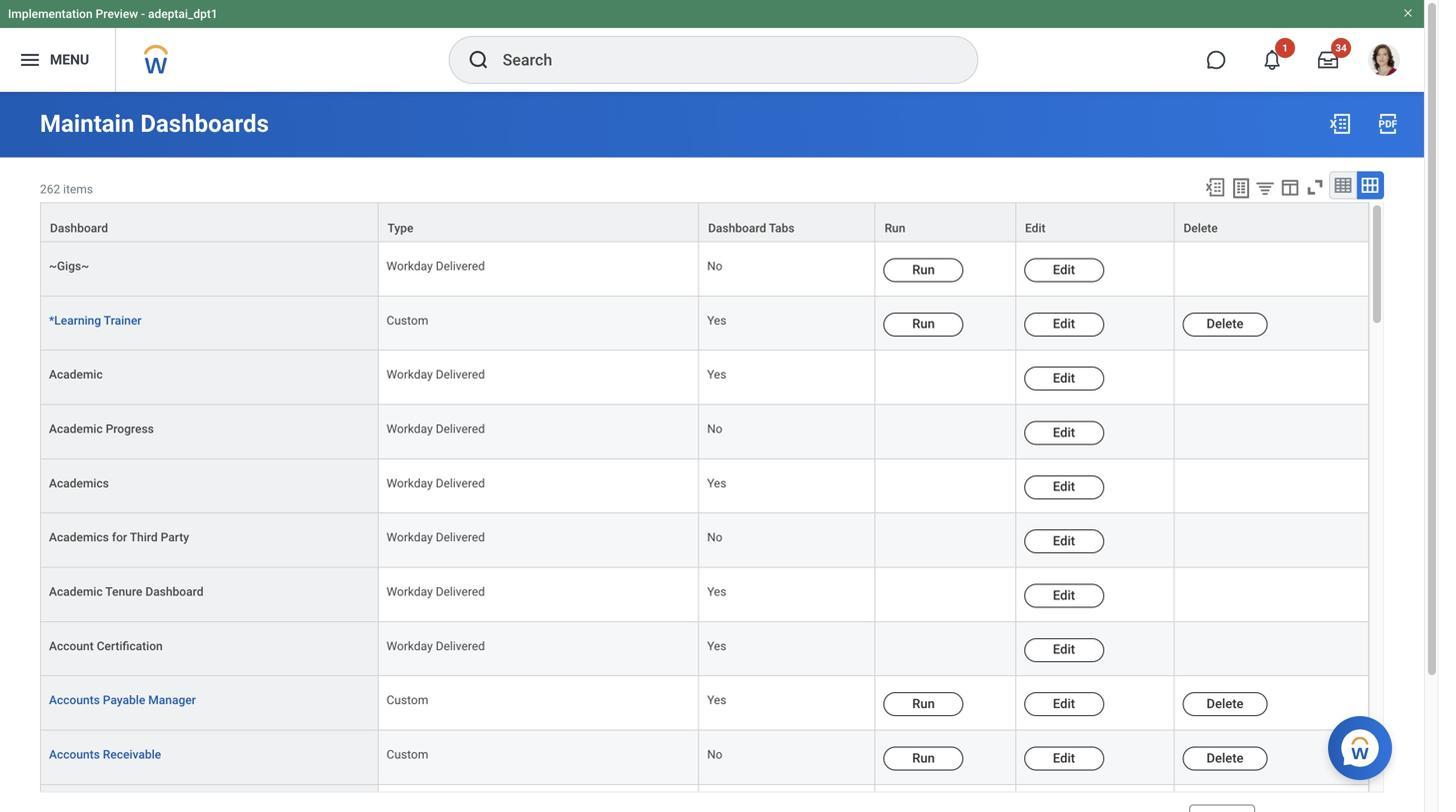 Task type: describe. For each thing, give the bounding box(es) containing it.
implementation
[[8, 7, 93, 21]]

row header inside the maintain dashboards main content
[[40, 786, 379, 813]]

custom for accounts payable manager
[[387, 694, 429, 708]]

2 workday from the top
[[387, 368, 433, 382]]

view printable version (pdf) image
[[1377, 112, 1401, 136]]

edit for ninth edit button from the bottom of the the maintain dashboards main content
[[1053, 317, 1076, 332]]

5 row from the top
[[40, 731, 1370, 786]]

delete button for yes
[[1183, 313, 1268, 337]]

justify image
[[18, 48, 42, 72]]

adeptai_dpt1
[[148, 7, 218, 21]]

dashboard for dashboard tabs
[[708, 222, 767, 236]]

receivable
[[103, 748, 161, 762]]

yes for fourth edit button from the bottom of the the maintain dashboards main content
[[707, 585, 727, 599]]

workday for academics for third party
[[387, 531, 433, 545]]

~gigs~
[[49, 260, 89, 274]]

workday for ~gigs~
[[387, 260, 433, 274]]

workday delivered for academics for third party
[[387, 531, 485, 545]]

table image
[[1334, 175, 1354, 195]]

delivered for academics for third party
[[436, 531, 485, 545]]

1 edit button from the top
[[1025, 259, 1105, 283]]

1
[[1283, 42, 1289, 54]]

party
[[161, 531, 189, 545]]

manager
[[148, 694, 196, 708]]

1 run button from the top
[[884, 259, 964, 283]]

academics for third party element
[[49, 527, 189, 545]]

no for academics for third party
[[707, 531, 723, 545]]

accounts receivable
[[49, 748, 161, 762]]

workday delivered for account certification
[[387, 640, 485, 654]]

academics element
[[49, 473, 109, 491]]

delivered for ~gigs~
[[436, 260, 485, 274]]

edit for 5th edit button from the top
[[1053, 480, 1076, 495]]

run inside popup button
[[885, 222, 906, 236]]

edit button
[[1017, 204, 1174, 242]]

34
[[1336, 42, 1348, 54]]

34 button
[[1307, 38, 1352, 82]]

for
[[112, 531, 127, 545]]

edit for 4th edit button from the top of the the maintain dashboards main content
[[1053, 425, 1076, 440]]

menu
[[50, 52, 89, 68]]

6 edit button from the top
[[1025, 530, 1105, 554]]

8 edit button from the top
[[1025, 639, 1105, 663]]

implementation preview -   adeptai_dpt1
[[8, 7, 218, 21]]

trainer
[[104, 314, 142, 328]]

6 workday delivered from the top
[[387, 585, 485, 599]]

menu button
[[0, 28, 115, 92]]

menu banner
[[0, 0, 1425, 92]]

delete button
[[1175, 204, 1369, 242]]

workday delivered for ~gigs~
[[387, 260, 485, 274]]

edit for fourth edit button from the bottom of the the maintain dashboards main content
[[1053, 588, 1076, 603]]

3 edit button from the top
[[1025, 367, 1105, 391]]

inbox large image
[[1319, 50, 1339, 70]]

edit for second edit button from the bottom of the the maintain dashboards main content
[[1053, 697, 1076, 712]]

account certification
[[49, 640, 163, 654]]

toolbar inside the maintain dashboards main content
[[1196, 171, 1385, 203]]

accounts payable manager
[[49, 694, 196, 708]]

4 no from the top
[[707, 748, 723, 762]]

1 button
[[1251, 38, 1296, 82]]

5 yes from the top
[[707, 640, 727, 654]]

5 edit row from the top
[[40, 568, 1370, 623]]

dashboard tabs button
[[699, 204, 875, 242]]

262
[[40, 182, 60, 196]]

export to worksheets image
[[1230, 176, 1254, 200]]

2 workday delivered from the top
[[387, 368, 485, 382]]

custom for accounts receivable
[[387, 748, 429, 762]]

items
[[63, 182, 93, 196]]

accounts receivable link
[[49, 744, 161, 762]]

1 horizontal spatial dashboard
[[145, 585, 204, 599]]

account certification element
[[49, 636, 163, 654]]

notifications large image
[[1263, 50, 1283, 70]]

academic tenure dashboard element
[[49, 581, 204, 599]]

click to view/edit grid preferences image
[[1280, 176, 1302, 198]]

select to filter grid data image
[[1255, 177, 1277, 198]]

*learning
[[49, 314, 101, 328]]

account
[[49, 640, 94, 654]]

row containing dashboard
[[40, 203, 1370, 243]]

4 edit row from the top
[[40, 514, 1370, 568]]

~gigs~ element
[[49, 256, 89, 274]]

5 edit button from the top
[[1025, 476, 1105, 500]]

academic for academic progress
[[49, 422, 103, 436]]

dashboard for dashboard
[[50, 222, 108, 236]]

accounts for accounts receivable
[[49, 748, 100, 762]]

no for academic progress
[[707, 422, 723, 436]]

academic progress
[[49, 422, 154, 436]]

dashboard button
[[41, 204, 378, 242]]



Task type: vqa. For each thing, say whether or not it's contained in the screenshot.
New York LINK in 'Job Details' GROUP
no



Task type: locate. For each thing, give the bounding box(es) containing it.
yes for eighth edit button from the bottom of the the maintain dashboards main content
[[707, 368, 727, 382]]

certification
[[97, 640, 163, 654]]

workday delivered inside row
[[387, 260, 485, 274]]

5 delivered from the top
[[436, 531, 485, 545]]

accounts
[[49, 694, 100, 708], [49, 748, 100, 762]]

4 delivered from the top
[[436, 477, 485, 491]]

row header
[[40, 786, 379, 813]]

1 vertical spatial academics
[[49, 531, 109, 545]]

7 workday delivered from the top
[[387, 640, 485, 654]]

academics for academics element
[[49, 477, 109, 491]]

academics inside 'element'
[[49, 531, 109, 545]]

export to excel image for items
[[1205, 176, 1227, 198]]

2 academic from the top
[[49, 422, 103, 436]]

academic tenure dashboard
[[49, 585, 204, 599]]

0 horizontal spatial dashboard
[[50, 222, 108, 236]]

progress
[[106, 422, 154, 436]]

-
[[141, 7, 145, 21]]

edit button
[[1025, 259, 1105, 283], [1025, 313, 1105, 337], [1025, 367, 1105, 391], [1025, 421, 1105, 445], [1025, 476, 1105, 500], [1025, 530, 1105, 554], [1025, 584, 1105, 608], [1025, 639, 1105, 663], [1025, 693, 1105, 717], [1025, 747, 1105, 771]]

262 items
[[40, 182, 93, 196]]

dashboard
[[50, 222, 108, 236], [708, 222, 767, 236], [145, 585, 204, 599]]

2 run button from the top
[[884, 313, 964, 337]]

maintain dashboards
[[40, 109, 269, 138]]

6 row from the top
[[40, 786, 1370, 813]]

*learning trainer link
[[49, 310, 142, 328]]

delete button for no
[[1183, 747, 1268, 771]]

1 workday delivered from the top
[[387, 260, 485, 274]]

1 custom from the top
[[387, 314, 429, 328]]

cell
[[1175, 243, 1370, 297], [876, 351, 1017, 406], [1175, 351, 1370, 406], [876, 406, 1017, 460], [1175, 406, 1370, 460], [876, 460, 1017, 514], [1175, 460, 1370, 514], [876, 514, 1017, 568], [1175, 514, 1370, 568], [876, 568, 1017, 623], [1175, 568, 1370, 623], [876, 623, 1017, 677], [1175, 623, 1370, 677], [379, 786, 699, 813], [699, 786, 876, 813], [876, 786, 1017, 813], [1017, 786, 1175, 813], [1175, 786, 1370, 813]]

3 yes from the top
[[707, 477, 727, 491]]

toolbar
[[1196, 171, 1385, 203]]

academic for academic element
[[49, 368, 103, 382]]

dashboard up ~gigs~ 'element'
[[50, 222, 108, 236]]

third
[[130, 531, 158, 545]]

edit row
[[40, 351, 1370, 406], [40, 406, 1370, 460], [40, 460, 1370, 514], [40, 514, 1370, 568], [40, 568, 1370, 623], [40, 623, 1370, 677]]

2 row from the top
[[40, 243, 1370, 297]]

delivered inside row
[[436, 260, 485, 274]]

2 vertical spatial delete button
[[1183, 747, 1268, 771]]

5 workday from the top
[[387, 531, 433, 545]]

yes for second edit button from the bottom of the the maintain dashboards main content
[[707, 694, 727, 708]]

workday
[[387, 260, 433, 274], [387, 368, 433, 382], [387, 422, 433, 436], [387, 477, 433, 491], [387, 531, 433, 545], [387, 585, 433, 599], [387, 640, 433, 654]]

2 accounts from the top
[[49, 748, 100, 762]]

run button
[[876, 204, 1016, 242]]

tabs
[[769, 222, 795, 236]]

1 vertical spatial accounts
[[49, 748, 100, 762]]

1 vertical spatial export to excel image
[[1205, 176, 1227, 198]]

3 delete button from the top
[[1183, 747, 1268, 771]]

4 run button from the top
[[884, 747, 964, 771]]

3 run button from the top
[[884, 693, 964, 717]]

2 horizontal spatial dashboard
[[708, 222, 767, 236]]

2 vertical spatial academic
[[49, 585, 103, 599]]

edit for 10th edit button
[[1053, 751, 1076, 766]]

6 delivered from the top
[[436, 585, 485, 599]]

3 workday delivered from the top
[[387, 422, 485, 436]]

edit inside edit popup button
[[1026, 222, 1046, 236]]

7 edit button from the top
[[1025, 584, 1105, 608]]

accounts left payable at the left of the page
[[49, 694, 100, 708]]

1 accounts from the top
[[49, 694, 100, 708]]

2 edit button from the top
[[1025, 313, 1105, 337]]

1 academics from the top
[[49, 477, 109, 491]]

custom
[[387, 314, 429, 328], [387, 694, 429, 708], [387, 748, 429, 762]]

row
[[40, 203, 1370, 243], [40, 243, 1370, 297], [40, 297, 1370, 351], [40, 677, 1370, 731], [40, 731, 1370, 786], [40, 786, 1370, 813]]

accounts left receivable
[[49, 748, 100, 762]]

1 horizontal spatial export to excel image
[[1329, 112, 1353, 136]]

1 vertical spatial delete button
[[1183, 693, 1268, 717]]

4 yes from the top
[[707, 585, 727, 599]]

delivered for academics
[[436, 477, 485, 491]]

tenure
[[105, 585, 142, 599]]

Search Workday  search field
[[503, 38, 937, 82]]

payable
[[103, 694, 145, 708]]

2 delivered from the top
[[436, 368, 485, 382]]

6 yes from the top
[[707, 694, 727, 708]]

dashboard left tabs
[[708, 222, 767, 236]]

academics for academics for third party
[[49, 531, 109, 545]]

expand table image
[[1361, 175, 1381, 195]]

academic element
[[49, 364, 103, 382]]

4 edit button from the top
[[1025, 421, 1105, 445]]

4 workday from the top
[[387, 477, 433, 491]]

edit for eighth edit button from the bottom of the the maintain dashboards main content
[[1053, 371, 1076, 386]]

academics down academic progress
[[49, 477, 109, 491]]

profile logan mcneil image
[[1369, 44, 1401, 80]]

3 custom from the top
[[387, 748, 429, 762]]

yes for 5th edit button from the top
[[707, 477, 727, 491]]

no for ~gigs~
[[707, 260, 723, 274]]

7 workday from the top
[[387, 640, 433, 654]]

run
[[885, 222, 906, 236], [913, 262, 935, 277], [913, 317, 935, 332], [913, 697, 935, 712], [913, 751, 935, 766]]

2 custom from the top
[[387, 694, 429, 708]]

1 vertical spatial custom
[[387, 694, 429, 708]]

edit for sixth edit button
[[1053, 534, 1076, 549]]

dashboards
[[140, 109, 269, 138]]

2 no from the top
[[707, 422, 723, 436]]

7 delivered from the top
[[436, 640, 485, 654]]

edit for edit popup button
[[1026, 222, 1046, 236]]

dashboard tabs
[[708, 222, 795, 236]]

maintain
[[40, 109, 134, 138]]

yes
[[707, 314, 727, 328], [707, 368, 727, 382], [707, 477, 727, 491], [707, 585, 727, 599], [707, 640, 727, 654], [707, 694, 727, 708]]

dashboard inside "popup button"
[[708, 222, 767, 236]]

workday delivered for academic progress
[[387, 422, 485, 436]]

1 row from the top
[[40, 203, 1370, 243]]

10 edit button from the top
[[1025, 747, 1105, 771]]

accounts for accounts payable manager
[[49, 694, 100, 708]]

0 vertical spatial academic
[[49, 368, 103, 382]]

2 academics from the top
[[49, 531, 109, 545]]

delete button
[[1183, 313, 1268, 337], [1183, 693, 1268, 717], [1183, 747, 1268, 771]]

workday for academics
[[387, 477, 433, 491]]

academic down *learning
[[49, 368, 103, 382]]

search image
[[467, 48, 491, 72]]

3 row from the top
[[40, 297, 1370, 351]]

0 vertical spatial academics
[[49, 477, 109, 491]]

edit
[[1026, 222, 1046, 236], [1053, 262, 1076, 277], [1053, 317, 1076, 332], [1053, 371, 1076, 386], [1053, 425, 1076, 440], [1053, 480, 1076, 495], [1053, 534, 1076, 549], [1053, 588, 1076, 603], [1053, 643, 1076, 658], [1053, 697, 1076, 712], [1053, 751, 1076, 766]]

workday for account certification
[[387, 640, 433, 654]]

type button
[[379, 204, 698, 242]]

1 no from the top
[[707, 260, 723, 274]]

academics
[[49, 477, 109, 491], [49, 531, 109, 545]]

academics left "for"
[[49, 531, 109, 545]]

9 edit button from the top
[[1025, 693, 1105, 717]]

close environment banner image
[[1403, 7, 1415, 19]]

academic left tenure
[[49, 585, 103, 599]]

export to excel image for dashboards
[[1329, 112, 1353, 136]]

accounts payable manager link
[[49, 690, 196, 708]]

3 no from the top
[[707, 531, 723, 545]]

0 vertical spatial delete button
[[1183, 313, 1268, 337]]

2 edit row from the top
[[40, 406, 1370, 460]]

academic
[[49, 368, 103, 382], [49, 422, 103, 436], [49, 585, 103, 599]]

export to excel image left view printable version (pdf) image
[[1329, 112, 1353, 136]]

dashboard inside popup button
[[50, 222, 108, 236]]

academic progress element
[[49, 418, 154, 436]]

workday inside row
[[387, 260, 433, 274]]

export to excel image left export to worksheets icon
[[1205, 176, 1227, 198]]

*learning trainer
[[49, 314, 142, 328]]

export to excel image
[[1329, 112, 1353, 136], [1205, 176, 1227, 198]]

1 vertical spatial academic
[[49, 422, 103, 436]]

delete
[[1184, 222, 1218, 236], [1207, 317, 1244, 332], [1207, 697, 1244, 712], [1207, 751, 1244, 766]]

5 workday delivered from the top
[[387, 531, 485, 545]]

1 academic from the top
[[49, 368, 103, 382]]

preview
[[96, 7, 138, 21]]

workday for academic progress
[[387, 422, 433, 436]]

1 edit row from the top
[[40, 351, 1370, 406]]

dashboard right tenure
[[145, 585, 204, 599]]

2 delete button from the top
[[1183, 693, 1268, 717]]

1 yes from the top
[[707, 314, 727, 328]]

fullscreen image
[[1305, 176, 1327, 198]]

academic for academic tenure dashboard
[[49, 585, 103, 599]]

delivered for academic progress
[[436, 422, 485, 436]]

type
[[388, 222, 414, 236]]

academic up academics element
[[49, 422, 103, 436]]

3 academic from the top
[[49, 585, 103, 599]]

0 vertical spatial custom
[[387, 314, 429, 328]]

maintain dashboards main content
[[0, 92, 1425, 813]]

edit for eighth edit button from the top
[[1053, 643, 1076, 658]]

pagination element
[[1268, 793, 1385, 813]]

1 delete button from the top
[[1183, 313, 1268, 337]]

1 delivered from the top
[[436, 260, 485, 274]]

2 vertical spatial custom
[[387, 748, 429, 762]]

workday delivered
[[387, 260, 485, 274], [387, 368, 485, 382], [387, 422, 485, 436], [387, 477, 485, 491], [387, 531, 485, 545], [387, 585, 485, 599], [387, 640, 485, 654]]

6 edit row from the top
[[40, 623, 1370, 677]]

delivered
[[436, 260, 485, 274], [436, 368, 485, 382], [436, 422, 485, 436], [436, 477, 485, 491], [436, 531, 485, 545], [436, 585, 485, 599], [436, 640, 485, 654]]

workday delivered for academics
[[387, 477, 485, 491]]

delete inside popup button
[[1184, 222, 1218, 236]]

4 workday delivered from the top
[[387, 477, 485, 491]]

edit for first edit button from the top of the the maintain dashboards main content
[[1053, 262, 1076, 277]]

0 horizontal spatial export to excel image
[[1205, 176, 1227, 198]]

3 edit row from the top
[[40, 460, 1370, 514]]

3 delivered from the top
[[436, 422, 485, 436]]

delivered for account certification
[[436, 640, 485, 654]]

no
[[707, 260, 723, 274], [707, 422, 723, 436], [707, 531, 723, 545], [707, 748, 723, 762]]

custom for *learning trainer
[[387, 314, 429, 328]]

run button
[[884, 259, 964, 283], [884, 313, 964, 337], [884, 693, 964, 717], [884, 747, 964, 771]]

3 workday from the top
[[387, 422, 433, 436]]

1 workday from the top
[[387, 260, 433, 274]]

2 yes from the top
[[707, 368, 727, 382]]

0 vertical spatial accounts
[[49, 694, 100, 708]]

4 row from the top
[[40, 677, 1370, 731]]

6 workday from the top
[[387, 585, 433, 599]]

0 vertical spatial export to excel image
[[1329, 112, 1353, 136]]

academics for third party
[[49, 531, 189, 545]]



